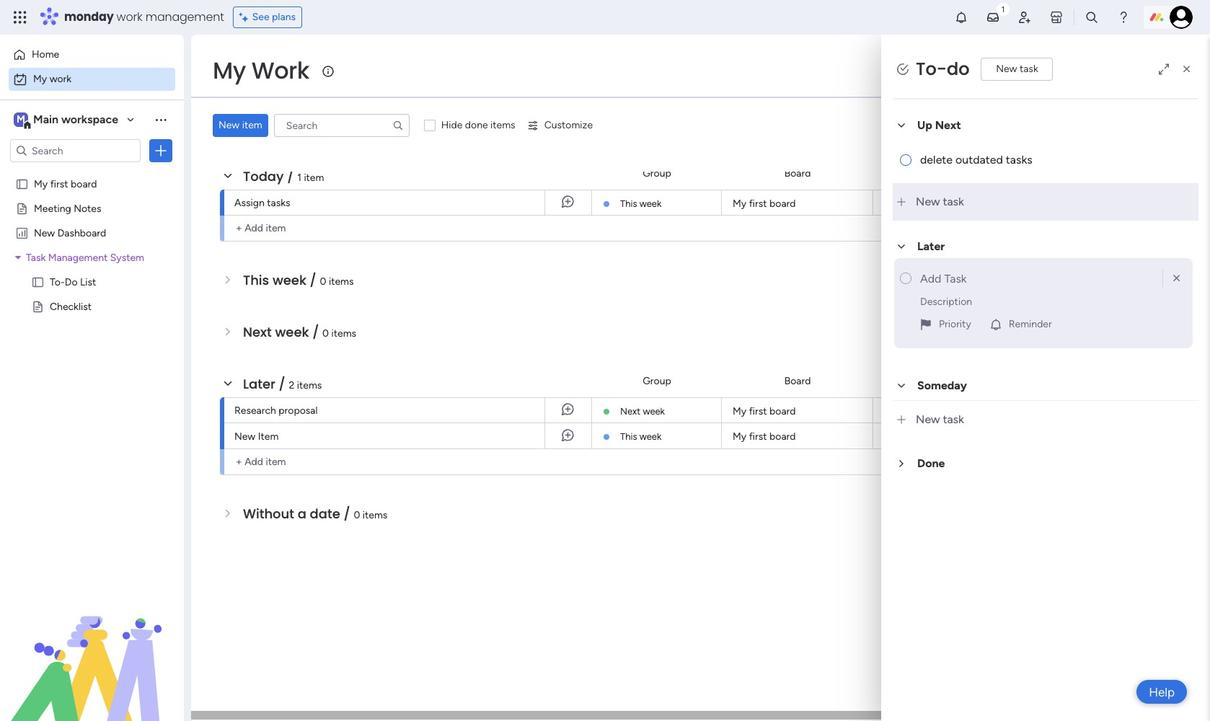 Task type: locate. For each thing, give the bounding box(es) containing it.
hide done items
[[441, 119, 516, 131]]

/
[[316, 115, 322, 133], [287, 167, 294, 185], [310, 271, 317, 289], [312, 323, 319, 341], [279, 375, 286, 393], [344, 505, 350, 523]]

to do list
[[1142, 64, 1182, 76]]

later for later / 2 items
[[243, 375, 275, 393]]

later inside button
[[918, 240, 945, 253]]

next for next week
[[620, 406, 641, 417]]

new task button down invite members icon
[[981, 58, 1054, 81]]

0 up "next week / 0 items"
[[320, 276, 326, 288]]

1 people from the top
[[901, 167, 932, 179]]

1 vertical spatial group
[[643, 375, 671, 387]]

date
[[310, 505, 340, 523]]

1 vertical spatial to-
[[50, 276, 65, 288]]

first
[[50, 177, 68, 190], [749, 198, 767, 210], [749, 405, 767, 418], [749, 431, 767, 443]]

1 vertical spatial this week
[[620, 431, 662, 442]]

work right the monday
[[117, 9, 142, 25]]

item inside button
[[242, 119, 262, 131]]

0 horizontal spatial work
[[50, 73, 71, 85]]

0 horizontal spatial next
[[243, 323, 272, 341]]

1 group from the top
[[643, 167, 671, 179]]

add
[[245, 222, 263, 234], [245, 456, 263, 468]]

public board image
[[15, 177, 29, 190], [15, 201, 29, 215], [31, 275, 45, 289], [31, 299, 45, 313]]

new task down invite members icon
[[996, 63, 1039, 75]]

/ left 2
[[279, 375, 286, 393]]

v2 done deadline image
[[965, 196, 977, 210]]

+ add item
[[236, 222, 286, 234], [236, 456, 286, 468]]

status
[[1097, 167, 1126, 179]]

new task button up done button
[[893, 401, 1199, 438]]

items
[[491, 119, 516, 131], [329, 276, 354, 288], [331, 327, 356, 340], [297, 379, 322, 392], [363, 509, 388, 522]]

work for monday
[[117, 9, 142, 25]]

+ down new item
[[236, 456, 242, 468]]

next week
[[620, 406, 665, 417]]

0 inside this week / 0 items
[[320, 276, 326, 288]]

help
[[1149, 685, 1175, 699]]

1 vertical spatial new task
[[916, 195, 964, 209]]

done
[[918, 457, 945, 471]]

0 horizontal spatial tasks
[[267, 197, 290, 209]]

workspace
[[61, 113, 118, 126]]

1 board from the top
[[785, 167, 811, 179]]

my first board link
[[731, 190, 864, 215], [731, 398, 864, 423], [731, 423, 864, 449]]

Description text field
[[920, 290, 1187, 313]]

1 vertical spatial people
[[901, 375, 932, 387]]

to-
[[916, 57, 947, 81], [50, 276, 65, 288]]

hide
[[441, 119, 463, 131]]

0 down this week / 0 items
[[323, 327, 329, 340]]

tasks down "today / 1 item"
[[267, 197, 290, 209]]

new item
[[219, 119, 262, 131]]

research proposal
[[234, 405, 318, 417]]

1 prio from the top
[[1196, 167, 1210, 179]]

my first board inside list box
[[34, 177, 97, 190]]

new task left the v2 done deadline image on the right top of page
[[916, 195, 964, 209]]

new task button down "delete outdated tasks" field
[[893, 183, 1199, 221]]

2 vertical spatial next
[[620, 406, 641, 417]]

search image
[[392, 120, 404, 131]]

1 vertical spatial later
[[243, 375, 275, 393]]

new task down someday
[[916, 412, 964, 426]]

1 vertical spatial +
[[236, 456, 242, 468]]

0 vertical spatial +
[[236, 222, 242, 234]]

1 horizontal spatial next
[[620, 406, 641, 417]]

2 people from the top
[[901, 375, 932, 387]]

lottie animation element
[[0, 576, 184, 721]]

my first board for 1st my first board link from the bottom of the to-do main content
[[733, 431, 796, 443]]

my first board for third my first board link from the bottom
[[733, 198, 796, 210]]

board for third my first board link from the bottom
[[770, 198, 796, 210]]

priority button
[[913, 313, 977, 337]]

next inside "button"
[[935, 119, 961, 132]]

item right 1
[[304, 172, 324, 184]]

to- inside list box
[[50, 276, 65, 288]]

0 vertical spatial tasks
[[1006, 153, 1033, 167]]

main workspace
[[33, 113, 118, 126]]

new left the past
[[219, 119, 240, 131]]

0 for next week /
[[323, 327, 329, 340]]

0 vertical spatial add
[[245, 222, 263, 234]]

past
[[243, 115, 271, 133]]

add down new item
[[245, 456, 263, 468]]

option
[[0, 171, 184, 173]]

help image
[[1117, 10, 1131, 25]]

0 vertical spatial later
[[918, 240, 945, 253]]

task down invite members icon
[[1020, 63, 1039, 75]]

select product image
[[13, 10, 27, 25]]

0 horizontal spatial later
[[243, 375, 275, 393]]

1 image
[[997, 1, 1010, 17]]

0 horizontal spatial do
[[947, 57, 970, 81]]

to- up up
[[916, 57, 947, 81]]

1 vertical spatial work
[[50, 73, 71, 85]]

new down delete
[[916, 195, 940, 209]]

my work option
[[9, 68, 175, 91]]

item left dates
[[242, 119, 262, 131]]

0 vertical spatial + add item
[[236, 222, 286, 234]]

priority button
[[913, 313, 977, 336]]

help button
[[1137, 680, 1187, 704]]

task down someday
[[943, 412, 964, 426]]

do down notifications image
[[947, 57, 970, 81]]

1
[[297, 172, 301, 184]]

without
[[243, 505, 294, 523]]

1 horizontal spatial work
[[117, 9, 142, 25]]

management
[[48, 251, 108, 263]]

people for today /
[[901, 167, 932, 179]]

1 vertical spatial + add item
[[236, 456, 286, 468]]

meeting notes
[[34, 202, 101, 214]]

0 vertical spatial this week
[[620, 198, 662, 209]]

0 vertical spatial board
[[785, 167, 811, 179]]

1 + from the top
[[236, 222, 242, 234]]

do inside main content
[[947, 57, 970, 81]]

+ add item down new item
[[236, 456, 286, 468]]

1 vertical spatial tasks
[[267, 197, 290, 209]]

my first board
[[34, 177, 97, 190], [733, 198, 796, 210], [733, 405, 796, 418], [733, 431, 796, 443]]

1 vertical spatial prio
[[1196, 375, 1210, 387]]

do right the to
[[1155, 64, 1167, 76]]

date
[[1000, 167, 1021, 179]]

options image
[[154, 144, 168, 158]]

2 board from the top
[[785, 375, 811, 387]]

board
[[71, 177, 97, 190], [770, 198, 796, 210], [770, 405, 796, 418], [770, 431, 796, 443]]

items down this week / 0 items
[[331, 327, 356, 340]]

new inside new item button
[[219, 119, 240, 131]]

item inside "today / 1 item"
[[304, 172, 324, 184]]

list item
[[894, 258, 1193, 349]]

this week / 0 items
[[243, 271, 354, 289]]

board
[[785, 167, 811, 179], [785, 375, 811, 387]]

to- inside main content
[[916, 57, 947, 81]]

0 vertical spatial next
[[935, 119, 961, 132]]

None search field
[[274, 114, 410, 137]]

workspace image
[[14, 112, 28, 128]]

+
[[236, 222, 242, 234], [236, 456, 242, 468]]

tasks inside "delete outdated tasks" field
[[1006, 153, 1033, 167]]

items up "next week / 0 items"
[[329, 276, 354, 288]]

public board image for my
[[15, 177, 29, 190]]

board for second my first board link from the bottom of the to-do main content
[[770, 405, 796, 418]]

2 vertical spatial my first board link
[[731, 423, 864, 449]]

task left the v2 done deadline image on the right top of page
[[943, 195, 964, 209]]

monday marketplace image
[[1050, 10, 1064, 25]]

0 inside "next week / 0 items"
[[323, 327, 329, 340]]

do
[[947, 57, 970, 81], [1155, 64, 1167, 76]]

first for second my first board link from the bottom of the to-do main content
[[749, 405, 767, 418]]

kendall parks image
[[1170, 6, 1193, 29]]

list
[[80, 276, 96, 288]]

item
[[242, 119, 262, 131], [304, 172, 324, 184], [266, 222, 286, 234], [266, 456, 286, 468]]

/ up "next week / 0 items"
[[310, 271, 317, 289]]

board for later /
[[785, 375, 811, 387]]

new left item on the bottom left of page
[[234, 431, 256, 443]]

+ add item down assign tasks
[[236, 222, 286, 234]]

0 vertical spatial new task
[[996, 63, 1039, 75]]

2 group from the top
[[643, 375, 671, 387]]

tasks
[[1006, 153, 1033, 167], [267, 197, 290, 209]]

1 horizontal spatial later
[[918, 240, 945, 253]]

0 right 'date'
[[354, 509, 360, 522]]

items right 'date'
[[363, 509, 388, 522]]

task
[[1020, 63, 1039, 75], [943, 195, 964, 209], [943, 412, 964, 426]]

do inside button
[[1155, 64, 1167, 76]]

0 vertical spatial 0
[[320, 276, 326, 288]]

list box containing my first board
[[0, 168, 184, 513]]

list item containing priority
[[894, 258, 1193, 349]]

tasks up date
[[1006, 153, 1033, 167]]

work
[[251, 54, 310, 87]]

1 horizontal spatial do
[[1155, 64, 1167, 76]]

1 vertical spatial 0
[[323, 327, 329, 340]]

monday
[[64, 9, 114, 25]]

group
[[643, 167, 671, 179], [643, 375, 671, 387]]

1 vertical spatial next
[[243, 323, 272, 341]]

my work
[[33, 73, 71, 85]]

do for to
[[1155, 64, 1167, 76]]

+ down assign at the top
[[236, 222, 242, 234]]

m
[[17, 113, 25, 126]]

2 vertical spatial this
[[620, 431, 637, 442]]

to- up checklist at the left
[[50, 276, 65, 288]]

people
[[901, 167, 932, 179], [901, 375, 932, 387]]

0 vertical spatial work
[[117, 9, 142, 25]]

0 vertical spatial group
[[643, 167, 671, 179]]

list box
[[0, 168, 184, 513]]

caret down image
[[15, 252, 21, 262]]

0 vertical spatial this
[[620, 198, 637, 209]]

lottie animation image
[[0, 576, 184, 721]]

1 vertical spatial add
[[245, 456, 263, 468]]

items inside "next week / 0 items"
[[331, 327, 356, 340]]

/ down this week / 0 items
[[312, 323, 319, 341]]

0 horizontal spatial to-
[[50, 276, 65, 288]]

1 vertical spatial my first board link
[[731, 398, 864, 423]]

0 vertical spatial people
[[901, 167, 932, 179]]

new down update feed icon
[[996, 63, 1017, 75]]

workspace options image
[[154, 112, 168, 127]]

work
[[117, 9, 142, 25], [50, 73, 71, 85]]

1 horizontal spatial tasks
[[1006, 153, 1033, 167]]

new
[[996, 63, 1017, 75], [219, 119, 240, 131], [916, 195, 940, 209], [34, 227, 55, 239], [916, 412, 940, 426], [234, 431, 256, 443]]

later / 2 items
[[243, 375, 322, 393]]

0 vertical spatial prio
[[1196, 167, 1210, 179]]

delete outdated tasks field
[[915, 152, 1187, 169]]

items right 2
[[297, 379, 322, 392]]

work inside 'option'
[[50, 73, 71, 85]]

dates
[[275, 115, 312, 133]]

1 vertical spatial board
[[785, 375, 811, 387]]

week
[[640, 198, 662, 209], [273, 271, 307, 289], [275, 323, 309, 341], [643, 406, 665, 417], [640, 431, 662, 442]]

2 this week from the top
[[620, 431, 662, 442]]

work down the home
[[50, 73, 71, 85]]

someday button
[[893, 372, 1199, 401]]

task
[[26, 251, 46, 263]]

later
[[918, 240, 945, 253], [243, 375, 275, 393]]

new task
[[996, 63, 1039, 75], [916, 195, 964, 209], [916, 412, 964, 426]]

see plans button
[[233, 6, 302, 28]]

research
[[234, 405, 276, 417]]

my inside 'option'
[[33, 73, 47, 85]]

2 horizontal spatial next
[[935, 119, 961, 132]]

1 this week from the top
[[620, 198, 662, 209]]

public board image for meeting
[[15, 201, 29, 215]]

0 vertical spatial my first board link
[[731, 190, 864, 215]]

add down assign at the top
[[245, 222, 263, 234]]

0 vertical spatial to-
[[916, 57, 947, 81]]

0
[[320, 276, 326, 288], [323, 327, 329, 340], [354, 509, 360, 522]]

2 vertical spatial 0
[[354, 509, 360, 522]]

1 horizontal spatial to-
[[916, 57, 947, 81]]

people down delete
[[901, 167, 932, 179]]

customize button
[[521, 114, 599, 137]]

people down priority dropdown button
[[901, 375, 932, 387]]



Task type: describe. For each thing, give the bounding box(es) containing it.
notes
[[74, 202, 101, 214]]

next week / 0 items
[[243, 323, 356, 341]]

/ left 1
[[287, 167, 294, 185]]

see plans
[[252, 11, 296, 23]]

none search field inside to-do main content
[[274, 114, 410, 137]]

2 vertical spatial new task button
[[893, 401, 1199, 438]]

first inside list box
[[50, 177, 68, 190]]

delete
[[920, 153, 953, 167]]

new down someday
[[916, 412, 940, 426]]

see
[[252, 11, 270, 23]]

group for today /
[[643, 167, 671, 179]]

up
[[918, 119, 933, 132]]

2 + add item from the top
[[236, 456, 286, 468]]

customize
[[544, 119, 593, 131]]

dashboard
[[58, 227, 106, 239]]

system
[[110, 251, 144, 263]]

without a date / 0 items
[[243, 505, 388, 523]]

board for today /
[[785, 167, 811, 179]]

main
[[33, 113, 58, 126]]

reminder
[[1009, 318, 1052, 331]]

2 my first board link from the top
[[731, 398, 864, 423]]

board for 1st my first board link from the bottom of the to-do main content
[[770, 431, 796, 443]]

to
[[1142, 64, 1152, 76]]

2 + from the top
[[236, 456, 242, 468]]

do
[[65, 276, 78, 288]]

my work link
[[9, 68, 175, 91]]

items inside without a date / 0 items
[[363, 509, 388, 522]]

new item
[[234, 431, 279, 443]]

1 vertical spatial task
[[943, 195, 964, 209]]

Filter dashboard by text search field
[[274, 114, 410, 137]]

today / 1 item
[[243, 167, 324, 185]]

new item button
[[213, 114, 268, 137]]

to-do main content
[[191, 35, 1210, 721]]

item down item on the bottom left of page
[[266, 456, 286, 468]]

public dashboard image
[[15, 226, 29, 239]]

public board image for to-
[[31, 275, 45, 289]]

/ right dates
[[316, 115, 322, 133]]

my first board for second my first board link from the bottom of the to-do main content
[[733, 405, 796, 418]]

later button
[[893, 233, 1199, 261]]

1 vertical spatial new task button
[[893, 183, 1199, 221]]

delete outdated tasks list item
[[894, 140, 1193, 183]]

past dates /
[[243, 115, 326, 133]]

today
[[243, 167, 284, 185]]

work for my
[[50, 73, 71, 85]]

people for later /
[[901, 375, 932, 387]]

reminder button
[[983, 313, 1058, 336]]

0 vertical spatial task
[[1020, 63, 1039, 75]]

a
[[298, 505, 306, 523]]

to- for do
[[916, 57, 947, 81]]

checklist
[[50, 300, 92, 312]]

items inside this week / 0 items
[[329, 276, 354, 288]]

search everything image
[[1085, 10, 1099, 25]]

workspace selection element
[[14, 111, 120, 130]]

to-do
[[916, 57, 970, 81]]

items right done
[[491, 119, 516, 131]]

2 vertical spatial new task
[[916, 412, 964, 426]]

items inside later / 2 items
[[297, 379, 322, 392]]

next for next week / 0 items
[[243, 323, 272, 341]]

list
[[1169, 64, 1182, 76]]

assign
[[234, 197, 265, 209]]

delete outdated tasks button
[[893, 140, 1199, 183]]

board inside list box
[[71, 177, 97, 190]]

delete outdated tasks
[[920, 153, 1033, 167]]

outdated
[[956, 153, 1003, 167]]

first for 1st my first board link from the bottom of the to-do main content
[[749, 431, 767, 443]]

home option
[[9, 43, 175, 66]]

someday
[[918, 379, 967, 393]]

0 for this week /
[[320, 276, 326, 288]]

3 my first board link from the top
[[731, 423, 864, 449]]

item
[[258, 431, 279, 443]]

2 vertical spatial task
[[943, 412, 964, 426]]

management
[[146, 9, 224, 25]]

1 + add item from the top
[[236, 222, 286, 234]]

first for third my first board link from the bottom
[[749, 198, 767, 210]]

meeting
[[34, 202, 71, 214]]

2 add from the top
[[245, 456, 263, 468]]

2 prio from the top
[[1196, 375, 1210, 387]]

Search in workspace field
[[30, 142, 120, 159]]

do for to-
[[947, 57, 970, 81]]

Add Task text field
[[920, 267, 1166, 290]]

0 inside without a date / 0 items
[[354, 509, 360, 522]]

up next button
[[893, 111, 1199, 140]]

to do list button
[[1115, 59, 1189, 82]]

new dashboard
[[34, 227, 106, 239]]

/ right 'date'
[[344, 505, 350, 523]]

priority
[[939, 318, 971, 331]]

monday work management
[[64, 9, 224, 25]]

1 vertical spatial this
[[243, 271, 269, 289]]

0 vertical spatial new task button
[[981, 58, 1054, 81]]

update feed image
[[986, 10, 1000, 25]]

to- for do
[[50, 276, 65, 288]]

1 add from the top
[[245, 222, 263, 234]]

up next
[[918, 119, 961, 132]]

plans
[[272, 11, 296, 23]]

2
[[289, 379, 295, 392]]

new right public dashboard icon on the top of the page
[[34, 227, 55, 239]]

later for later
[[918, 240, 945, 253]]

invite members image
[[1018, 10, 1032, 25]]

proposal
[[279, 405, 318, 417]]

notifications image
[[954, 10, 969, 25]]

done button
[[893, 450, 1199, 478]]

assign tasks
[[234, 197, 290, 209]]

done
[[465, 119, 488, 131]]

reminder button
[[983, 313, 1058, 337]]

my work
[[213, 54, 310, 87]]

item down assign tasks
[[266, 222, 286, 234]]

task management system
[[26, 251, 144, 263]]

1 my first board link from the top
[[731, 190, 864, 215]]

group for later /
[[643, 375, 671, 387]]

home
[[32, 48, 59, 61]]

to-do list
[[50, 276, 96, 288]]

home link
[[9, 43, 175, 66]]

my inside list box
[[34, 177, 48, 190]]



Task type: vqa. For each thing, say whether or not it's contained in the screenshot.
the bottom Next
yes



